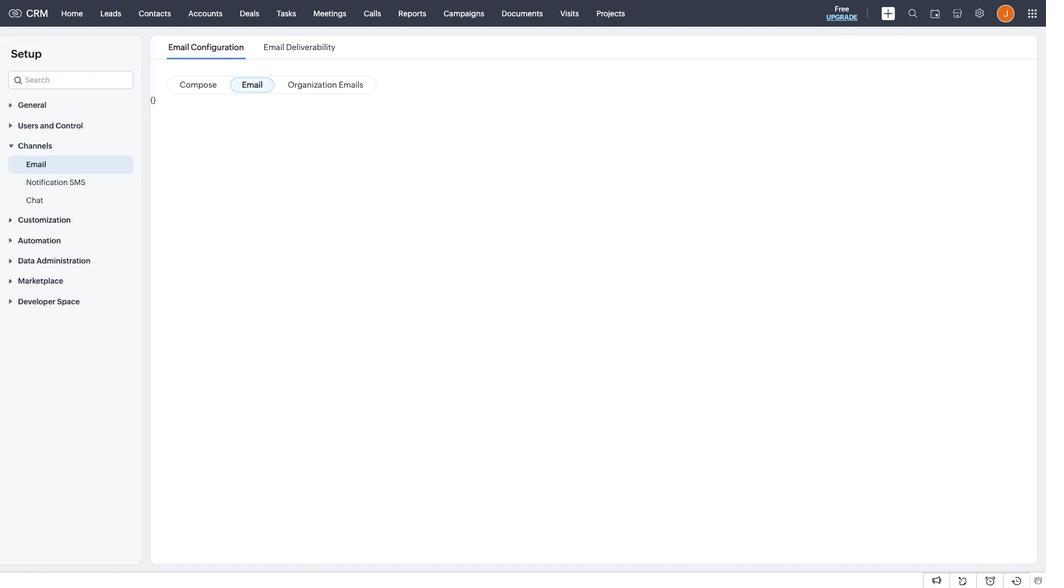 Task type: describe. For each thing, give the bounding box(es) containing it.
meetings link
[[305, 0, 355, 26]]

free upgrade
[[826, 5, 858, 21]]

compose
[[180, 80, 217, 89]]

leads
[[100, 9, 121, 18]]

administration
[[36, 257, 90, 265]]

crm
[[26, 8, 48, 19]]

marketplace button
[[0, 271, 142, 291]]

1 horizontal spatial email link
[[230, 77, 274, 93]]

email deliverability link
[[262, 42, 337, 52]]

users and control
[[18, 121, 83, 130]]

notification sms link
[[26, 177, 86, 188]]

upgrade
[[826, 14, 858, 21]]

{}
[[150, 96, 156, 105]]

notification sms
[[26, 178, 86, 187]]

projects link
[[588, 0, 634, 26]]

customization
[[18, 216, 71, 225]]

marketplace
[[18, 277, 63, 286]]

tasks
[[277, 9, 296, 18]]

accounts
[[188, 9, 222, 18]]

data
[[18, 257, 35, 265]]

notification
[[26, 178, 68, 187]]

calls link
[[355, 0, 390, 26]]

contacts
[[139, 9, 171, 18]]

campaigns
[[444, 9, 484, 18]]

1 vertical spatial email link
[[26, 159, 46, 170]]

developer
[[18, 297, 55, 306]]

projects
[[596, 9, 625, 18]]

free
[[835, 5, 849, 13]]

calls
[[364, 9, 381, 18]]

setup
[[11, 47, 42, 60]]

automation
[[18, 236, 61, 245]]

and
[[40, 121, 54, 130]]

crm link
[[9, 8, 48, 19]]

email down configuration
[[242, 80, 263, 89]]

email left configuration
[[168, 42, 189, 52]]

sms
[[69, 178, 86, 187]]

channels region
[[0, 156, 142, 210]]

users
[[18, 121, 38, 130]]



Task type: vqa. For each thing, say whether or not it's contained in the screenshot.
the Create Menu Element
yes



Task type: locate. For each thing, give the bounding box(es) containing it.
email link
[[230, 77, 274, 93], [26, 159, 46, 170]]

chat
[[26, 196, 43, 205]]

visits
[[560, 9, 579, 18]]

search element
[[902, 0, 924, 27]]

email link down channels
[[26, 159, 46, 170]]

channels
[[18, 142, 52, 150]]

email deliverability
[[264, 42, 335, 52]]

home
[[61, 9, 83, 18]]

deals
[[240, 9, 259, 18]]

general
[[18, 101, 46, 110]]

space
[[57, 297, 80, 306]]

compose link
[[168, 77, 228, 93]]

configuration
[[191, 42, 244, 52]]

create menu image
[[882, 7, 895, 20]]

accounts link
[[180, 0, 231, 26]]

chat link
[[26, 195, 43, 206]]

Search text field
[[9, 71, 133, 89]]

organization emails
[[288, 80, 363, 89]]

reports link
[[390, 0, 435, 26]]

users and control button
[[0, 115, 142, 135]]

list containing email configuration
[[159, 35, 345, 59]]

email down channels
[[26, 160, 46, 169]]

tasks link
[[268, 0, 305, 26]]

email configuration link
[[167, 42, 246, 52]]

channels button
[[0, 135, 142, 156]]

developer space
[[18, 297, 80, 306]]

control
[[56, 121, 83, 130]]

customization button
[[0, 210, 142, 230]]

create menu element
[[875, 0, 902, 26]]

visits link
[[552, 0, 588, 26]]

documents
[[502, 9, 543, 18]]

email down tasks link at top
[[264, 42, 284, 52]]

data administration
[[18, 257, 90, 265]]

email
[[168, 42, 189, 52], [264, 42, 284, 52], [242, 80, 263, 89], [26, 160, 46, 169]]

meetings
[[313, 9, 346, 18]]

None field
[[8, 71, 133, 89]]

deals link
[[231, 0, 268, 26]]

data administration button
[[0, 250, 142, 271]]

profile element
[[990, 0, 1021, 26]]

deliverability
[[286, 42, 335, 52]]

campaigns link
[[435, 0, 493, 26]]

search image
[[908, 9, 917, 18]]

profile image
[[997, 5, 1014, 22]]

organization
[[288, 80, 337, 89]]

general button
[[0, 95, 142, 115]]

emails
[[339, 80, 363, 89]]

calendar image
[[931, 9, 940, 18]]

organization emails link
[[276, 77, 375, 93]]

documents link
[[493, 0, 552, 26]]

0 horizontal spatial email link
[[26, 159, 46, 170]]

0 vertical spatial email link
[[230, 77, 274, 93]]

home link
[[53, 0, 92, 26]]

email configuration
[[168, 42, 244, 52]]

automation button
[[0, 230, 142, 250]]

developer space button
[[0, 291, 142, 311]]

email inside channels region
[[26, 160, 46, 169]]

contacts link
[[130, 0, 180, 26]]

reports
[[398, 9, 426, 18]]

list
[[159, 35, 345, 59]]

leads link
[[92, 0, 130, 26]]

email link down configuration
[[230, 77, 274, 93]]



